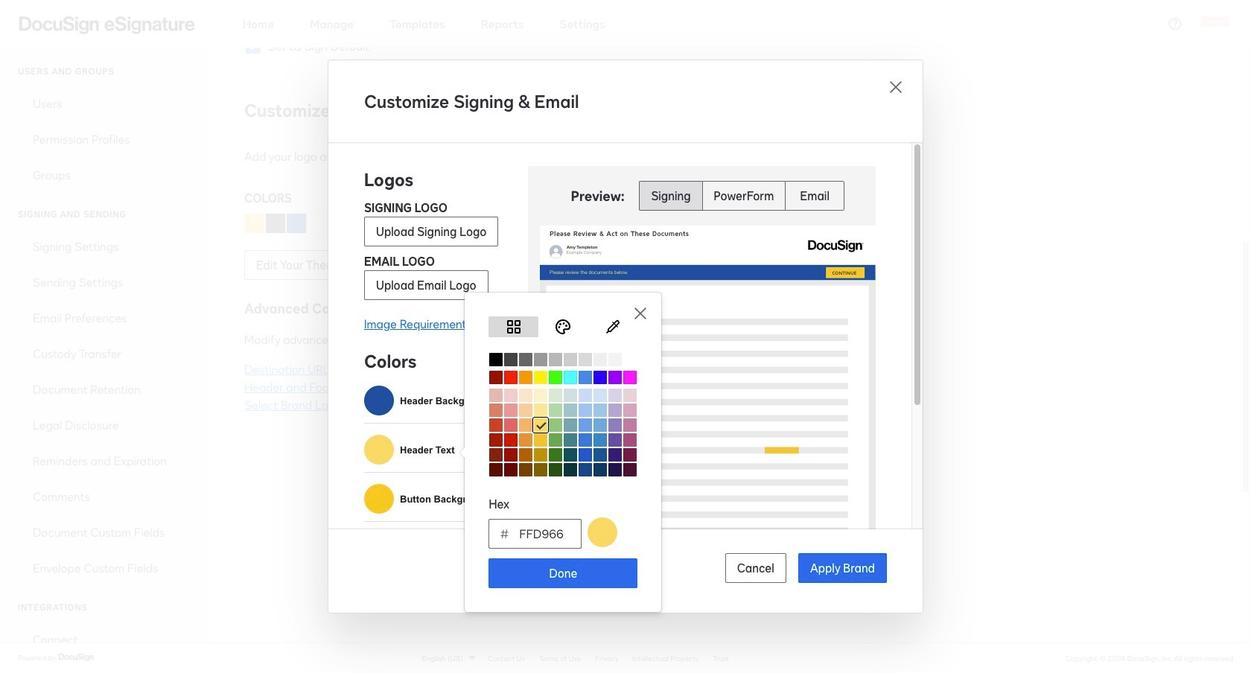 Task type: describe. For each thing, give the bounding box(es) containing it.
signing and sending element
[[0, 229, 209, 586]]

docusign image
[[58, 652, 95, 664]]



Task type: locate. For each thing, give the bounding box(es) containing it.
users and groups element
[[0, 86, 209, 193]]

docusign admin image
[[19, 16, 195, 34]]

group
[[640, 181, 845, 211]]

your uploaded profile image image
[[1201, 9, 1231, 38]]

None text field
[[520, 520, 582, 548]]

tab list
[[489, 317, 638, 338]]



Task type: vqa. For each thing, say whether or not it's contained in the screenshot.
1st OPTION GROUP from the top of the page
no



